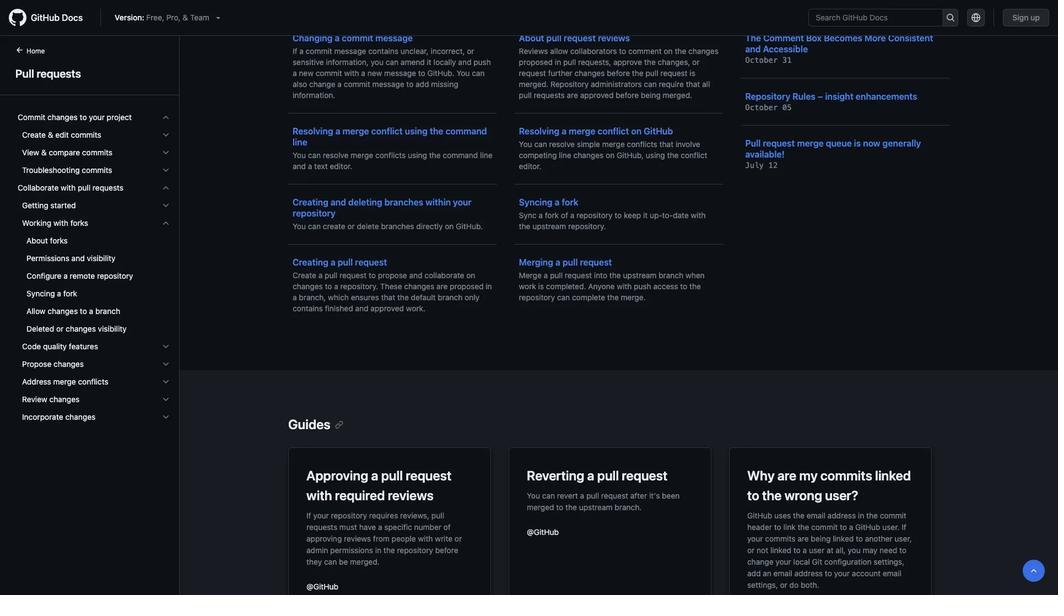 Task type: vqa. For each thing, say whether or not it's contained in the screenshot.


Task type: locate. For each thing, give the bounding box(es) containing it.
repository down work
[[519, 293, 555, 302]]

editor. inside resolving a merge conflict on github you can resolve simple merge conflicts that involve competing line changes on github, using the conflict editor.
[[519, 162, 542, 171]]

requests inside about pull request reviews reviews allow collaborators to comment on the changes proposed in pull requests, approve the changes, or request further changes before the pull request is merged. repository administrators can require that all pull requests are approved before being merged.
[[534, 91, 565, 100]]

1 horizontal spatial resolve
[[549, 140, 575, 149]]

sign
[[1013, 13, 1029, 22]]

1 horizontal spatial is
[[690, 69, 696, 78]]

on up only on the left of the page
[[467, 271, 476, 280]]

to inside merging a pull request merge a pull request into the upstream branch when work is completed. anyone with push access to the repository can complete the merge.
[[681, 282, 688, 291]]

the down approve
[[632, 69, 644, 78]]

the down missing
[[430, 126, 444, 136]]

my
[[800, 468, 818, 484]]

sc 9kayk9 0 image for view & compare commits
[[162, 148, 170, 157]]

your inside 'creating and deleting branches within your repository you can create or delete branches directly on github.'
[[453, 197, 472, 208]]

working with forks
[[22, 219, 88, 228]]

can inside if your repository requires reviews, pull requests must have a specific number of approving reviews from people with write or admin permissions in the repository before they can be merged.
[[324, 557, 337, 567]]

sc 9kayk9 0 image for create & edit commits
[[162, 131, 170, 140]]

1 horizontal spatial push
[[634, 282, 652, 291]]

0 vertical spatial visibility
[[87, 254, 116, 263]]

permissions
[[26, 254, 69, 263]]

address merge conflicts button
[[13, 373, 175, 391]]

0 horizontal spatial that
[[381, 293, 395, 302]]

to inside dropdown button
[[80, 113, 87, 122]]

and inside resolving a merge conflict using the command line you can resolve merge conflicts using the command line and a text editor.
[[293, 162, 306, 171]]

0 vertical spatial add
[[416, 80, 429, 89]]

upstream inside you can revert a pull request after it's been merged to the upstream branch.
[[579, 503, 613, 512]]

text
[[314, 162, 328, 171]]

new down information,
[[368, 69, 382, 78]]

2 horizontal spatial if
[[902, 523, 907, 532]]

1 horizontal spatial conflicts
[[376, 151, 406, 160]]

sc 9kayk9 0 image inside troubleshooting commits dropdown button
[[162, 166, 170, 175]]

merge inside pull request merge queue is now generally available! july 12
[[798, 138, 824, 149]]

with right date
[[691, 211, 706, 220]]

if inside if your repository requires reviews, pull requests must have a specific number of approving reviews from people with write or admin permissions in the repository before they can be merged.
[[307, 511, 311, 520]]

1 vertical spatial that
[[660, 140, 674, 149]]

sc 9kayk9 0 image for troubleshooting commits
[[162, 166, 170, 175]]

@github for reverting a pull request
[[527, 528, 559, 537]]

0 vertical spatial settings,
[[874, 557, 905, 567]]

2 sc 9kayk9 0 image from the top
[[162, 131, 170, 140]]

repository
[[293, 208, 336, 219], [577, 211, 613, 220], [97, 272, 133, 281], [519, 293, 555, 302], [331, 511, 367, 520], [397, 546, 433, 555]]

the inside if your repository requires reviews, pull requests must have a specific number of approving reviews from people with write or admin permissions in the repository before they can be merged.
[[384, 546, 395, 555]]

0 vertical spatial conflicts
[[627, 140, 658, 149]]

repository. up ensures
[[341, 282, 378, 291]]

repository inside 'creating and deleting branches within your repository you can create or delete branches directly on github.'
[[293, 208, 336, 219]]

2 horizontal spatial that
[[686, 80, 700, 89]]

in
[[555, 58, 561, 67], [486, 282, 492, 291], [859, 511, 865, 520], [375, 546, 382, 555]]

0 horizontal spatial upstream
[[533, 222, 566, 231]]

0 vertical spatial create
[[22, 130, 46, 140]]

about pull request reviews reviews allow collaborators to comment on the changes proposed in pull requests, approve the changes, or request further changes before the pull request is merged. repository administrators can require that all pull requests are approved before being merged.
[[519, 33, 719, 100]]

resolving a merge conflict using the command line you can resolve merge conflicts using the command line and a text editor.
[[293, 126, 493, 171]]

address merge conflicts
[[22, 377, 108, 387]]

editor. right text
[[330, 162, 353, 171]]

4 sc 9kayk9 0 image from the top
[[162, 342, 170, 351]]

resolving
[[293, 126, 333, 136], [519, 126, 560, 136]]

are
[[567, 91, 578, 100], [437, 282, 448, 291], [778, 468, 797, 484], [798, 534, 809, 543]]

working with forks element for working with forks
[[9, 232, 179, 338]]

1 horizontal spatial @github
[[527, 528, 559, 537]]

& inside create & edit commits dropdown button
[[48, 130, 53, 140]]

and inside the comment box becomes more consistent and accessible october 31
[[746, 44, 761, 54]]

0 horizontal spatial fork
[[63, 289, 77, 298]]

3 sc 9kayk9 0 image from the top
[[162, 219, 170, 228]]

1 horizontal spatial if
[[307, 511, 311, 520]]

0 vertical spatial fork
[[562, 197, 579, 208]]

commits down view & compare commits dropdown button
[[82, 166, 112, 175]]

upstream inside syncing a fork sync a fork of a repository to keep it up-to-date with the upstream repository.
[[533, 222, 566, 231]]

you inside 'creating and deleting branches within your repository you can create or delete branches directly on github.'
[[293, 222, 306, 231]]

and up create
[[331, 197, 346, 208]]

0 vertical spatial if
[[293, 47, 297, 56]]

1 commit changes to your project element from the top
[[9, 109, 179, 179]]

5 sc 9kayk9 0 image from the top
[[162, 378, 170, 387]]

resolve inside resolving a merge conflict using the command line you can resolve merge conflicts using the command line and a text editor.
[[323, 151, 349, 160]]

request inside pull request merge queue is now generally available! july 12
[[763, 138, 795, 149]]

queue
[[826, 138, 852, 149]]

0 vertical spatial being
[[641, 91, 661, 100]]

about inside about pull request reviews reviews allow collaborators to comment on the changes proposed in pull requests, approve the changes, or request further changes before the pull request is merged. repository administrators can require that all pull requests are approved before being merged.
[[519, 33, 545, 43]]

0 horizontal spatial conflicts
[[78, 377, 108, 387]]

of inside syncing a fork sync a fork of a repository to keep it up-to-date with the upstream repository.
[[561, 211, 568, 220]]

can inside 'creating and deleting branches within your repository you can create or delete branches directly on github.'
[[308, 222, 321, 231]]

collaborators
[[571, 47, 617, 56]]

changes down address merge conflicts
[[49, 395, 80, 404]]

about inside pull requests element
[[26, 236, 48, 245]]

the down involve
[[668, 151, 679, 160]]

before down 'write'
[[435, 546, 459, 555]]

a inside 'approving a pull request with required reviews'
[[371, 468, 379, 484]]

that
[[686, 80, 700, 89], [660, 140, 674, 149], [381, 293, 395, 302]]

request up propose
[[355, 257, 387, 268]]

you up configuration
[[848, 546, 861, 555]]

approving a pull request with required reviews
[[307, 468, 452, 503]]

review changes
[[22, 395, 80, 404]]

about
[[519, 33, 545, 43], [26, 236, 48, 245]]

with inside if your repository requires reviews, pull requests must have a specific number of approving reviews from people with write or admin permissions in the repository before they can be merged.
[[418, 534, 433, 543]]

is down changes,
[[690, 69, 696, 78]]

commits for view & compare commits
[[82, 148, 113, 157]]

1 october from the top
[[746, 56, 778, 65]]

change
[[309, 80, 336, 89], [748, 557, 774, 567]]

1 horizontal spatial it
[[644, 211, 648, 220]]

anyone
[[589, 282, 615, 291]]

sc 9kayk9 0 image
[[162, 148, 170, 157], [162, 166, 170, 175], [162, 184, 170, 192], [162, 201, 170, 210], [162, 360, 170, 369], [162, 395, 170, 404], [162, 413, 170, 422]]

working with forks element containing about forks
[[9, 232, 179, 338]]

2 horizontal spatial linked
[[876, 468, 911, 484]]

you
[[457, 69, 470, 78], [519, 140, 532, 149], [293, 151, 306, 160], [293, 222, 306, 231], [527, 491, 540, 500]]

2 collaborate with pull requests element from the top
[[9, 197, 179, 426]]

have
[[359, 523, 376, 532]]

about for forks
[[26, 236, 48, 245]]

2 commit changes to your project element from the top
[[9, 126, 179, 179]]

working with forks element
[[9, 214, 179, 338], [9, 232, 179, 338]]

of up 'write'
[[444, 523, 451, 532]]

are down the further
[[567, 91, 578, 100]]

0 horizontal spatial add
[[416, 80, 429, 89]]

your inside if your repository requires reviews, pull requests must have a specific number of approving reviews from people with write or admin permissions in the repository before they can be merged.
[[313, 511, 329, 520]]

1 vertical spatial of
[[444, 523, 451, 532]]

push inside merging a pull request merge a pull request into the upstream branch when work is completed. anyone with push access to the repository can complete the merge.
[[634, 282, 652, 291]]

that left all at top right
[[686, 80, 700, 89]]

0 horizontal spatial address
[[795, 569, 823, 578]]

conflicts inside dropdown button
[[78, 377, 108, 387]]

approved
[[581, 91, 614, 100], [371, 304, 404, 313]]

request
[[564, 33, 596, 43], [519, 69, 546, 78], [661, 69, 688, 78], [763, 138, 795, 149], [355, 257, 387, 268], [580, 257, 612, 268], [340, 271, 367, 280], [565, 271, 592, 280], [406, 468, 452, 484], [622, 468, 668, 484], [602, 491, 629, 500]]

1 horizontal spatial about
[[519, 33, 545, 43]]

team
[[190, 13, 209, 22]]

0 horizontal spatial proposed
[[450, 282, 484, 291]]

2 working with forks element from the top
[[9, 232, 179, 338]]

request up available!
[[763, 138, 795, 149]]

Search GitHub Docs search field
[[810, 9, 943, 26]]

0 horizontal spatial change
[[309, 80, 336, 89]]

working with forks button
[[13, 214, 175, 232]]

propose changes
[[22, 360, 84, 369]]

before
[[607, 69, 630, 78], [616, 91, 639, 100], [435, 546, 459, 555]]

0 horizontal spatial reviews
[[344, 534, 371, 543]]

resolving up competing
[[519, 126, 560, 136]]

5 sc 9kayk9 0 image from the top
[[162, 360, 170, 369]]

2 horizontal spatial email
[[883, 569, 902, 578]]

your left local
[[776, 557, 792, 567]]

1 vertical spatial repository.
[[341, 282, 378, 291]]

0 horizontal spatial contains
[[293, 304, 323, 313]]

1 horizontal spatial that
[[660, 140, 674, 149]]

home link
[[11, 46, 62, 57]]

or inside pull requests element
[[56, 325, 64, 334]]

quality
[[43, 342, 67, 351]]

2 october from the top
[[746, 103, 778, 112]]

0 horizontal spatial create
[[22, 130, 46, 140]]

using inside resolving a merge conflict on github you can resolve simple merge conflicts that involve competing line changes on github, using the conflict editor.
[[646, 151, 665, 160]]

1 vertical spatial repository
[[746, 91, 791, 101]]

request up completed.
[[565, 271, 592, 280]]

fork for syncing a fork sync a fork of a repository to keep it up-to-date with the upstream repository.
[[562, 197, 579, 208]]

branch up access
[[659, 271, 684, 280]]

conflicts up deleting
[[376, 151, 406, 160]]

fork for syncing a fork
[[63, 289, 77, 298]]

3 sc 9kayk9 0 image from the top
[[162, 184, 170, 192]]

in down from
[[375, 546, 382, 555]]

commits for create & edit commits
[[71, 130, 101, 140]]

reviews up reviews,
[[388, 488, 434, 503]]

about down working at the top of the page
[[26, 236, 48, 245]]

0 vertical spatial syncing
[[519, 197, 553, 208]]

1 vertical spatial push
[[634, 282, 652, 291]]

changes down simple
[[574, 151, 604, 160]]

delete
[[357, 222, 379, 231]]

add inside changing a commit message if a commit message contains unclear, incorrect, or sensitive information, you can amend it locally and push a new commit with a new message to github. you can also change a commit message to add missing information.
[[416, 80, 429, 89]]

change down 'not'
[[748, 557, 774, 567]]

1 new from the left
[[299, 69, 314, 78]]

2 vertical spatial conflicts
[[78, 377, 108, 387]]

creating a pull request create a pull request to propose and collaborate on changes to a repository. these changes are proposed in a branch, which ensures that the default branch only contains finished and approved work.
[[293, 257, 492, 313]]

in left work
[[486, 282, 492, 291]]

line down information.
[[293, 137, 308, 148]]

contains left unclear,
[[368, 47, 399, 56]]

changes up address merge conflicts
[[54, 360, 84, 369]]

if up user,
[[902, 523, 907, 532]]

1 sc 9kayk9 0 image from the top
[[162, 113, 170, 122]]

ensures
[[351, 293, 379, 302]]

about forks
[[26, 236, 68, 245]]

create inside creating a pull request create a pull request to propose and collaborate on changes to a repository. these changes are proposed in a branch, which ensures that the default branch only contains finished and approved work.
[[293, 271, 316, 280]]

incorporate
[[22, 413, 63, 422]]

you inside you can revert a pull request after it's been merged to the upstream branch.
[[527, 491, 540, 500]]

can inside resolving a merge conflict on github you can resolve simple merge conflicts that involve competing line changes on github, using the conflict editor.
[[535, 140, 547, 149]]

be
[[339, 557, 348, 567]]

1 horizontal spatial new
[[368, 69, 382, 78]]

1 collaborate with pull requests element from the top
[[9, 179, 179, 426]]

that down these at left
[[381, 293, 395, 302]]

1 horizontal spatial github.
[[456, 222, 483, 231]]

sc 9kayk9 0 image inside address merge conflicts dropdown button
[[162, 378, 170, 387]]

conflict
[[372, 126, 403, 136], [598, 126, 629, 136], [681, 151, 708, 160]]

1 vertical spatial merged.
[[663, 91, 693, 100]]

to inside you can revert a pull request after it's been merged to the upstream branch.
[[557, 503, 564, 512]]

1 vertical spatial change
[[748, 557, 774, 567]]

view & compare commits
[[22, 148, 113, 157]]

request inside 'approving a pull request with required reviews'
[[406, 468, 452, 484]]

visibility down 'allow changes to a branch' link
[[98, 325, 127, 334]]

2 horizontal spatial upstream
[[623, 271, 657, 280]]

commits inside create & edit commits dropdown button
[[71, 130, 101, 140]]

branch inside pull requests element
[[95, 307, 120, 316]]

2 sc 9kayk9 0 image from the top
[[162, 166, 170, 175]]

branch inside merging a pull request merge a pull request into the upstream branch when work is completed. anyone with push access to the repository can complete the merge.
[[659, 271, 684, 280]]

propose changes button
[[13, 356, 175, 373]]

changes inside dropdown button
[[54, 360, 84, 369]]

contains down branch,
[[293, 304, 323, 313]]

0 vertical spatial upstream
[[533, 222, 566, 231]]

0 vertical spatial that
[[686, 80, 700, 89]]

configuration
[[825, 557, 872, 567]]

visibility down about forks link
[[87, 254, 116, 263]]

creating inside 'creating and deleting branches within your repository you can create or delete branches directly on github.'
[[293, 197, 329, 208]]

tooltip
[[1023, 560, 1045, 582]]

sc 9kayk9 0 image for code quality features
[[162, 342, 170, 351]]

0 vertical spatial &
[[183, 13, 188, 22]]

1 horizontal spatial upstream
[[579, 503, 613, 512]]

editor. down competing
[[519, 162, 542, 171]]

2 vertical spatial if
[[902, 523, 907, 532]]

1 horizontal spatial line
[[480, 151, 493, 160]]

1 working with forks element from the top
[[9, 214, 179, 338]]

sc 9kayk9 0 image inside collaborate with pull requests dropdown button
[[162, 184, 170, 192]]

repository inside merging a pull request merge a pull request into the upstream branch when work is completed. anyone with push access to the repository can complete the merge.
[[519, 293, 555, 302]]

address up both.
[[795, 569, 823, 578]]

1 resolving from the left
[[293, 126, 333, 136]]

generally
[[883, 138, 922, 149]]

repository down the further
[[551, 80, 589, 89]]

the down anyone
[[608, 293, 619, 302]]

sc 9kayk9 0 image
[[162, 113, 170, 122], [162, 131, 170, 140], [162, 219, 170, 228], [162, 342, 170, 351], [162, 378, 170, 387]]

2 vertical spatial before
[[435, 546, 459, 555]]

admin
[[307, 546, 328, 555]]

resolving inside resolving a merge conflict using the command line you can resolve merge conflicts using the command line and a text editor.
[[293, 126, 333, 136]]

2 editor. from the left
[[519, 162, 542, 171]]

0 vertical spatial it
[[427, 58, 432, 67]]

1 horizontal spatial repository
[[746, 91, 791, 101]]

and right locally
[[458, 58, 472, 67]]

0 horizontal spatial pull
[[15, 67, 34, 80]]

0 horizontal spatial resolve
[[323, 151, 349, 160]]

can inside resolving a merge conflict using the command line you can resolve merge conflicts using the command line and a text editor.
[[308, 151, 321, 160]]

october 31 element
[[746, 56, 792, 65]]

requests up approving
[[307, 523, 338, 532]]

0 vertical spatial merged.
[[519, 80, 549, 89]]

and down the
[[746, 44, 761, 54]]

are down collaborate
[[437, 282, 448, 291]]

or right 'write'
[[455, 534, 462, 543]]

october left the 05
[[746, 103, 778, 112]]

the up changes,
[[675, 47, 687, 56]]

github,
[[617, 151, 644, 160]]

the inside "why are my commits linked to the wrong user?"
[[763, 488, 782, 503]]

&
[[183, 13, 188, 22], [48, 130, 53, 140], [41, 148, 47, 157]]

from
[[373, 534, 390, 543]]

2 horizontal spatial reviews
[[598, 33, 630, 43]]

about up the reviews
[[519, 33, 545, 43]]

both.
[[801, 581, 820, 590]]

reviews up collaborators
[[598, 33, 630, 43]]

6 sc 9kayk9 0 image from the top
[[162, 395, 170, 404]]

view
[[22, 148, 39, 157]]

7 sc 9kayk9 0 image from the top
[[162, 413, 170, 422]]

1 vertical spatial syncing
[[26, 289, 55, 298]]

guides
[[288, 417, 331, 432]]

commit changes to your project element containing commit changes to your project
[[9, 109, 179, 179]]

forks
[[70, 219, 88, 228], [50, 236, 68, 245]]

sc 9kayk9 0 image inside create & edit commits dropdown button
[[162, 131, 170, 140]]

sync
[[519, 211, 537, 220]]

2 vertical spatial linked
[[771, 546, 792, 555]]

and down ensures
[[355, 304, 369, 313]]

contains inside changing a commit message if a commit message contains unclear, incorrect, or sensitive information, you can amend it locally and push a new commit with a new message to github. you can also change a commit message to add missing information.
[[368, 47, 399, 56]]

1 vertical spatial create
[[293, 271, 316, 280]]

reviews up permissions
[[344, 534, 371, 543]]

& for view & compare commits
[[41, 148, 47, 157]]

your down header on the right of the page
[[748, 534, 763, 543]]

or inside if your repository requires reviews, pull requests must have a specific number of approving reviews from people with write or admin permissions in the repository before they can be merged.
[[455, 534, 462, 543]]

@github
[[527, 528, 559, 537], [307, 582, 339, 591]]

repository down permissions and visibility 'link'
[[97, 272, 133, 281]]

line right competing
[[559, 151, 572, 160]]

merged. down the further
[[519, 80, 549, 89]]

1 horizontal spatial resolving
[[519, 126, 560, 136]]

contains
[[368, 47, 399, 56], [293, 304, 323, 313]]

1 horizontal spatial change
[[748, 557, 774, 567]]

1 vertical spatial approved
[[371, 304, 404, 313]]

before up administrators
[[607, 69, 630, 78]]

1 vertical spatial upstream
[[623, 271, 657, 280]]

commit
[[342, 33, 373, 43], [306, 47, 332, 56], [316, 69, 342, 78], [344, 80, 370, 89], [880, 511, 907, 520], [812, 523, 838, 532]]

are left my
[[778, 468, 797, 484]]

rules
[[793, 91, 816, 101]]

branch down syncing a fork link
[[95, 307, 120, 316]]

contains inside creating a pull request create a pull request to propose and collaborate on changes to a repository. these changes are proposed in a branch, which ensures that the default branch only contains finished and approved work.
[[293, 304, 323, 313]]

0 horizontal spatial new
[[299, 69, 314, 78]]

0 horizontal spatial repository
[[551, 80, 589, 89]]

sc 9kayk9 0 image for getting started
[[162, 201, 170, 210]]

user?
[[826, 488, 859, 503]]

creating up create
[[293, 197, 329, 208]]

in inside if your repository requires reviews, pull requests must have a specific number of approving reviews from people with write or admin permissions in the repository before they can be merged.
[[375, 546, 382, 555]]

the inside creating a pull request create a pull request to propose and collaborate on changes to a repository. these changes are proposed in a branch, which ensures that the default branch only contains finished and approved work.
[[398, 293, 409, 302]]

resolving a merge conflict on github you can resolve simple merge conflicts that involve competing line changes on github, using the conflict editor.
[[519, 126, 708, 171]]

repository
[[551, 80, 589, 89], [746, 91, 791, 101]]

if up sensitive
[[293, 47, 297, 56]]

2 vertical spatial branch
[[95, 307, 120, 316]]

commit changes to your project element
[[9, 109, 179, 179], [9, 126, 179, 179]]

1 horizontal spatial settings,
[[874, 557, 905, 567]]

branch left only on the left of the page
[[438, 293, 463, 302]]

None search field
[[809, 9, 959, 26]]

unclear,
[[401, 47, 429, 56]]

repository up create
[[293, 208, 336, 219]]

merged. down permissions
[[350, 557, 380, 567]]

troubleshooting commits button
[[13, 162, 175, 179]]

0 horizontal spatial about
[[26, 236, 48, 245]]

2 horizontal spatial conflict
[[681, 151, 708, 160]]

the right into
[[610, 271, 621, 280]]

commits inside "why are my commits linked to the wrong user?"
[[821, 468, 873, 484]]

resolving inside resolving a merge conflict on github you can resolve simple merge conflicts that involve competing line changes on github, using the conflict editor.
[[519, 126, 560, 136]]

sc 9kayk9 0 image inside incorporate changes dropdown button
[[162, 413, 170, 422]]

@github down "merged"
[[527, 528, 559, 537]]

repository. inside syncing a fork sync a fork of a repository to keep it up-to-date with the upstream repository.
[[569, 222, 606, 231]]

1 horizontal spatial conflict
[[598, 126, 629, 136]]

changes inside dropdown button
[[65, 413, 96, 422]]

address down user?
[[828, 511, 856, 520]]

reverting a pull request
[[527, 468, 668, 484]]

getting started button
[[13, 197, 175, 214]]

1 horizontal spatial branch
[[438, 293, 463, 302]]

1 vertical spatial branches
[[381, 222, 414, 231]]

resolve up competing
[[549, 140, 575, 149]]

0 vertical spatial address
[[828, 511, 856, 520]]

docs
[[62, 12, 83, 23]]

0 vertical spatial linked
[[876, 468, 911, 484]]

changing
[[293, 33, 333, 43]]

1 vertical spatial settings,
[[748, 581, 778, 590]]

1 horizontal spatial you
[[848, 546, 861, 555]]

request up branch.
[[602, 491, 629, 500]]

0 vertical spatial approved
[[581, 91, 614, 100]]

2 resolving from the left
[[519, 126, 560, 136]]

incorporate changes
[[22, 413, 96, 422]]

with down the "approving"
[[307, 488, 332, 503]]

0 horizontal spatial github.
[[428, 69, 455, 78]]

branch
[[659, 271, 684, 280], [438, 293, 463, 302], [95, 307, 120, 316]]

collaborate with pull requests element containing getting started
[[9, 197, 179, 426]]

0 horizontal spatial branch
[[95, 307, 120, 316]]

0 vertical spatial about
[[519, 33, 545, 43]]

create down commit
[[22, 130, 46, 140]]

1 vertical spatial is
[[855, 138, 861, 149]]

upstream inside merging a pull request merge a pull request into the upstream branch when work is completed. anyone with push access to the repository can complete the merge.
[[623, 271, 657, 280]]

sc 9kayk9 0 image for incorporate changes
[[162, 413, 170, 422]]

1 vertical spatial before
[[616, 91, 639, 100]]

proposed up only on the left of the page
[[450, 282, 484, 291]]

sc 9kayk9 0 image inside 'code quality features' dropdown button
[[162, 342, 170, 351]]

1 vertical spatial pull
[[746, 138, 761, 149]]

and left text
[[293, 162, 306, 171]]

email down wrong
[[807, 511, 826, 520]]

reviews
[[519, 47, 548, 56]]

merge
[[343, 126, 369, 136], [569, 126, 596, 136], [798, 138, 824, 149], [603, 140, 625, 149], [351, 151, 373, 160], [53, 377, 76, 387]]

add inside github uses the email address in the commit header to link the commit to a github user. if your commits are being linked to another user, or not linked to a user at all, you may need to change your local git configuration settings, add an email address to your account email settings, or do both.
[[748, 569, 761, 578]]

upstream down "sync" at top
[[533, 222, 566, 231]]

more
[[865, 33, 886, 43]]

october 05 element
[[746, 103, 792, 112]]

proposed down the reviews
[[519, 58, 553, 67]]

using
[[405, 126, 428, 136], [408, 151, 427, 160], [646, 151, 665, 160]]

github down require
[[644, 126, 673, 136]]

forks down "working with forks"
[[50, 236, 68, 245]]

0 vertical spatial push
[[474, 58, 491, 67]]

0 vertical spatial resolve
[[549, 140, 575, 149]]

upstream down reverting a pull request
[[579, 503, 613, 512]]

collaborate with pull requests element
[[9, 179, 179, 426], [9, 197, 179, 426]]

0 horizontal spatial line
[[293, 137, 308, 148]]

can inside merging a pull request merge a pull request into the upstream branch when work is completed. anyone with push access to the repository can complete the merge.
[[557, 293, 570, 302]]

access
[[654, 282, 679, 291]]

number
[[414, 523, 442, 532]]

2 creating from the top
[[293, 257, 329, 268]]

linked up user. at the right bottom of page
[[876, 468, 911, 484]]

changes,
[[658, 58, 691, 67]]

collaborate with pull requests
[[18, 183, 124, 192]]

0 vertical spatial @github
[[527, 528, 559, 537]]

creating for pull
[[293, 257, 329, 268]]

1 creating from the top
[[293, 197, 329, 208]]

1 sc 9kayk9 0 image from the top
[[162, 148, 170, 157]]

working with forks element containing working with forks
[[9, 214, 179, 338]]

approved down administrators
[[581, 91, 614, 100]]

1 horizontal spatial reviews
[[388, 488, 434, 503]]

creating
[[293, 197, 329, 208], [293, 257, 329, 268]]

add
[[416, 80, 429, 89], [748, 569, 761, 578]]

comment
[[764, 33, 804, 43]]

0 horizontal spatial is
[[539, 282, 544, 291]]

0 horizontal spatial editor.
[[330, 162, 353, 171]]

push right locally
[[474, 58, 491, 67]]

1 vertical spatial add
[[748, 569, 761, 578]]

0 horizontal spatial settings,
[[748, 581, 778, 590]]

1 editor. from the left
[[330, 162, 353, 171]]

sc 9kayk9 0 image inside "review changes" "dropdown button"
[[162, 395, 170, 404]]

conflict for on
[[598, 126, 629, 136]]

are inside github uses the email address in the commit header to link the commit to a github user. if your commits are being linked to another user, or not linked to a user at all, you may need to change your local git configuration settings, add an email address to your account email settings, or do both.
[[798, 534, 809, 543]]

2 horizontal spatial conflicts
[[627, 140, 658, 149]]

do
[[790, 581, 799, 590]]

settings,
[[874, 557, 905, 567], [748, 581, 778, 590]]

home
[[26, 47, 45, 55]]

now
[[864, 138, 881, 149]]

1 horizontal spatial of
[[561, 211, 568, 220]]

or right changes,
[[693, 58, 700, 67]]

sc 9kayk9 0 image for commit changes to your project
[[162, 113, 170, 122]]

pull up available!
[[746, 138, 761, 149]]

request up into
[[580, 257, 612, 268]]

being
[[641, 91, 661, 100], [811, 534, 831, 543]]

sc 9kayk9 0 image inside working with forks dropdown button
[[162, 219, 170, 228]]

user
[[809, 546, 825, 555]]

4 sc 9kayk9 0 image from the top
[[162, 201, 170, 210]]

syncing for syncing a fork
[[26, 289, 55, 298]]

repository inside repository rules – insight enhancements october 05
[[746, 91, 791, 101]]



Task type: describe. For each thing, give the bounding box(es) containing it.
the up within
[[429, 151, 441, 160]]

sc 9kayk9 0 image for collaborate with pull requests
[[162, 184, 170, 192]]

are inside creating a pull request create a pull request to propose and collaborate on changes to a repository. these changes are proposed in a branch, which ensures that the default branch only contains finished and approved work.
[[437, 282, 448, 291]]

amend
[[401, 58, 425, 67]]

administrators
[[591, 80, 642, 89]]

request inside you can revert a pull request after it's been merged to the upstream branch.
[[602, 491, 629, 500]]

user,
[[895, 534, 912, 543]]

approved inside creating a pull request create a pull request to propose and collaborate on changes to a repository. these changes are proposed in a branch, which ensures that the default branch only contains finished and approved work.
[[371, 304, 404, 313]]

a inside you can revert a pull request after it's been merged to the upstream branch.
[[580, 491, 585, 500]]

github. inside 'creating and deleting branches within your repository you can create or delete branches directly on github.'
[[456, 222, 483, 231]]

0 horizontal spatial email
[[774, 569, 793, 578]]

changes up 'features'
[[66, 325, 96, 334]]

box
[[807, 33, 822, 43]]

request up collaborators
[[564, 33, 596, 43]]

october inside repository rules – insight enhancements october 05
[[746, 103, 778, 112]]

deleted or changes visibility link
[[13, 320, 175, 338]]

push inside changing a commit message if a commit message contains unclear, incorrect, or sensitive information, you can amend it locally and push a new commit with a new message to github. you can also change a commit message to add missing information.
[[474, 58, 491, 67]]

information,
[[326, 58, 369, 67]]

visibility inside 'link'
[[87, 254, 116, 263]]

approve
[[614, 58, 642, 67]]

github left docs
[[31, 12, 60, 23]]

competing
[[519, 151, 557, 160]]

changes inside "dropdown button"
[[49, 395, 80, 404]]

github docs link
[[9, 9, 92, 26]]

branch.
[[615, 503, 642, 512]]

requests,
[[578, 58, 612, 67]]

revert
[[557, 491, 578, 500]]

with inside syncing a fork sync a fork of a repository to keep it up-to-date with the upstream repository.
[[691, 211, 706, 220]]

requests down 'home' link
[[37, 67, 81, 80]]

not
[[757, 546, 769, 555]]

a inside resolving a merge conflict on github you can resolve simple merge conflicts that involve competing line changes on github, using the conflict editor.
[[562, 126, 567, 136]]

& for create & edit commits
[[48, 130, 53, 140]]

branch,
[[299, 293, 326, 302]]

incorrect,
[[431, 47, 465, 56]]

approved inside about pull request reviews reviews allow collaborators to comment on the changes proposed in pull requests, approve the changes, or request further changes before the pull request is merged. repository administrators can require that all pull requests are approved before being merged.
[[581, 91, 614, 100]]

and inside 'creating and deleting branches within your repository you can create or delete branches directly on github.'
[[331, 197, 346, 208]]

line inside resolving a merge conflict on github you can resolve simple merge conflicts that involve competing line changes on github, using the conflict editor.
[[559, 151, 572, 160]]

changes down "syncing a fork"
[[48, 307, 78, 316]]

and inside changing a commit message if a commit message contains unclear, incorrect, or sensitive information, you can amend it locally and push a new commit with a new message to github. you can also change a commit message to add missing information.
[[458, 58, 472, 67]]

1 vertical spatial forks
[[50, 236, 68, 245]]

write
[[435, 534, 453, 543]]

you inside changing a commit message if a commit message contains unclear, incorrect, or sensitive information, you can amend it locally and push a new commit with a new message to github. you can also change a commit message to add missing information.
[[371, 58, 384, 67]]

repository up must
[[331, 511, 367, 520]]

permissions and visibility link
[[13, 250, 175, 267]]

pull for pull requests
[[15, 67, 34, 80]]

allow
[[26, 307, 46, 316]]

is inside about pull request reviews reviews allow collaborators to comment on the changes proposed in pull requests, approve the changes, or request further changes before the pull request is merged. repository administrators can require that all pull requests are approved before being merged.
[[690, 69, 696, 78]]

31
[[783, 56, 792, 65]]

propose
[[22, 360, 51, 369]]

version:
[[115, 13, 144, 22]]

involve
[[676, 140, 701, 149]]

that inside creating a pull request create a pull request to propose and collaborate on changes to a repository. these changes are proposed in a branch, which ensures that the default branch only contains finished and approved work.
[[381, 293, 395, 302]]

merge.
[[621, 293, 646, 302]]

request down changes,
[[661, 69, 688, 78]]

resolving for can
[[519, 126, 560, 136]]

with down started
[[53, 219, 68, 228]]

on up github,
[[632, 126, 642, 136]]

syncing a fork link
[[13, 285, 175, 303]]

1 horizontal spatial merged.
[[519, 80, 549, 89]]

to inside about pull request reviews reviews allow collaborators to comment on the changes proposed in pull requests, approve the changes, or request further changes before the pull request is merged. repository administrators can require that all pull requests are approved before being merged.
[[619, 47, 627, 56]]

0 vertical spatial before
[[607, 69, 630, 78]]

requests inside dropdown button
[[93, 183, 124, 192]]

in inside about pull request reviews reviews allow collaborators to comment on the changes proposed in pull requests, approve the changes, or request further changes before the pull request is merged. repository administrators can require that all pull requests are approved before being merged.
[[555, 58, 561, 67]]

on inside creating a pull request create a pull request to propose and collaborate on changes to a repository. these changes are proposed in a branch, which ensures that the default branch only contains finished and approved work.
[[467, 271, 476, 280]]

pull requests link
[[13, 65, 166, 82]]

need
[[880, 546, 898, 555]]

becomes
[[824, 33, 863, 43]]

finished
[[325, 304, 353, 313]]

configure
[[26, 272, 61, 281]]

getting
[[22, 201, 48, 210]]

the up link
[[794, 511, 805, 520]]

code quality features button
[[13, 338, 175, 356]]

information.
[[293, 91, 335, 100]]

select language: current language is english image
[[972, 13, 981, 22]]

2 new from the left
[[368, 69, 382, 78]]

approving
[[307, 534, 342, 543]]

create & edit commits button
[[13, 126, 175, 144]]

1 vertical spatial command
[[443, 151, 478, 160]]

1 vertical spatial visibility
[[98, 325, 127, 334]]

or left 'not'
[[748, 546, 755, 555]]

0 vertical spatial command
[[446, 126, 487, 136]]

you inside changing a commit message if a commit message contains unclear, incorrect, or sensitive information, you can amend it locally and push a new commit with a new message to github. you can also change a commit message to add missing information.
[[457, 69, 470, 78]]

consistent
[[889, 33, 934, 43]]

to inside syncing a fork sync a fork of a repository to keep it up-to-date with the upstream repository.
[[615, 211, 622, 220]]

sc 9kayk9 0 image for address merge conflicts
[[162, 378, 170, 387]]

reviews,
[[400, 511, 430, 520]]

or inside changing a commit message if a commit message contains unclear, incorrect, or sensitive information, you can amend it locally and push a new commit with a new message to github. you can also change a commit message to add missing information.
[[467, 47, 475, 56]]

pull requests element
[[0, 45, 180, 594]]

all
[[703, 80, 710, 89]]

syncing a fork
[[26, 289, 77, 298]]

commit changes to your project element containing create & edit commits
[[9, 126, 179, 179]]

editor. inside resolving a merge conflict using the command line you can resolve merge conflicts using the command line and a text editor.
[[330, 162, 353, 171]]

if inside github uses the email address in the commit header to link the commit to a github user. if your commits are being linked to another user, or not linked to a user at all, you may need to change your local git configuration settings, add an email address to your account email settings, or do both.
[[902, 523, 907, 532]]

being inside github uses the email address in the commit header to link the commit to a github user. if your commits are being linked to another user, or not linked to a user at all, you may need to change your local git configuration settings, add an email address to your account email settings, or do both.
[[811, 534, 831, 543]]

you can revert a pull request after it's been merged to the upstream branch.
[[527, 491, 680, 512]]

a inside if your repository requires reviews, pull requests must have a specific number of approving reviews from people with write or admin permissions in the repository before they can be merged.
[[378, 523, 382, 532]]

05
[[783, 103, 792, 112]]

your inside 'commit changes to your project' dropdown button
[[89, 113, 105, 122]]

sc 9kayk9 0 image for propose changes
[[162, 360, 170, 369]]

deleted
[[26, 325, 54, 334]]

it's
[[650, 491, 660, 500]]

default
[[411, 293, 436, 302]]

your down configuration
[[835, 569, 850, 578]]

code
[[22, 342, 41, 351]]

or left "do"
[[781, 581, 788, 590]]

proposed inside creating a pull request create a pull request to propose and collaborate on changes to a repository. these changes are proposed in a branch, which ensures that the default branch only contains finished and approved work.
[[450, 282, 484, 291]]

the up another
[[867, 511, 878, 520]]

been
[[662, 491, 680, 500]]

on left github,
[[606, 151, 615, 160]]

repository down people
[[397, 546, 433, 555]]

merge inside dropdown button
[[53, 377, 76, 387]]

or inside 'creating and deleting branches within your repository you can create or delete branches directly on github.'
[[348, 222, 355, 231]]

change inside github uses the email address in the commit header to link the commit to a github user. if your commits are being linked to another user, or not linked to a user at all, you may need to change your local git configuration settings, add an email address to your account email settings, or do both.
[[748, 557, 774, 567]]

commits for why are my commits linked to the wrong user?
[[821, 468, 873, 484]]

github up header on the right of the page
[[748, 511, 773, 520]]

are inside "why are my commits linked to the wrong user?"
[[778, 468, 797, 484]]

sc 9kayk9 0 image for review changes
[[162, 395, 170, 404]]

on inside 'creating and deleting branches within your repository you can create or delete branches directly on github.'
[[445, 222, 454, 231]]

view & compare commits button
[[13, 144, 175, 162]]

request up after
[[622, 468, 668, 484]]

@github for approving a pull request with required reviews
[[307, 582, 339, 591]]

is inside pull request merge queue is now generally available! july 12
[[855, 138, 861, 149]]

reviews inside about pull request reviews reviews allow collaborators to comment on the changes proposed in pull requests, approve the changes, or request further changes before the pull request is merged. repository administrators can require that all pull requests are approved before being merged.
[[598, 33, 630, 43]]

repository inside syncing a fork sync a fork of a repository to keep it up-to-date with the upstream repository.
[[577, 211, 613, 220]]

working with forks element for getting started
[[9, 214, 179, 338]]

that inside about pull request reviews reviews allow collaborators to comment on the changes proposed in pull requests, approve the changes, or request further changes before the pull request is merged. repository administrators can require that all pull requests are approved before being merged.
[[686, 80, 700, 89]]

july 12 element
[[746, 161, 778, 170]]

1 vertical spatial linked
[[833, 534, 854, 543]]

about forks link
[[13, 232, 175, 250]]

sc 9kayk9 0 image for working with forks
[[162, 219, 170, 228]]

commit changes to your project
[[18, 113, 132, 122]]

the right link
[[798, 523, 810, 532]]

required
[[335, 488, 385, 503]]

syncing for syncing a fork sync a fork of a repository to keep it up-to-date with the upstream repository.
[[519, 197, 553, 208]]

changes inside resolving a merge conflict on github you can resolve simple merge conflicts that involve competing line changes on github, using the conflict editor.
[[574, 151, 604, 160]]

changes up changes,
[[689, 47, 719, 56]]

repository inside collaborate with pull requests element
[[97, 272, 133, 281]]

creating for repository
[[293, 197, 329, 208]]

in inside github uses the email address in the commit header to link the commit to a github user. if your commits are being linked to another user, or not linked to a user at all, you may need to change your local git configuration settings, add an email address to your account email settings, or do both.
[[859, 511, 865, 520]]

github inside resolving a merge conflict on github you can resolve simple merge conflicts that involve competing line changes on github, using the conflict editor.
[[644, 126, 673, 136]]

change inside changing a commit message if a commit message contains unclear, incorrect, or sensitive information, you can amend it locally and push a new commit with a new message to github. you can also change a commit message to add missing information.
[[309, 80, 336, 89]]

if inside changing a commit message if a commit message contains unclear, incorrect, or sensitive information, you can amend it locally and push a new commit with a new message to github. you can also change a commit message to add missing information.
[[293, 47, 297, 56]]

scroll to top image
[[1030, 567, 1039, 576]]

reviews inside if your repository requires reviews, pull requests must have a specific number of approving reviews from people with write or admin permissions in the repository before they can be merged.
[[344, 534, 371, 543]]

linked inside "why are my commits linked to the wrong user?"
[[876, 468, 911, 484]]

why
[[748, 468, 775, 484]]

pull request merge queue is now generally available! july 12
[[746, 138, 922, 170]]

pull requests
[[15, 67, 81, 80]]

of inside if your repository requires reviews, pull requests must have a specific number of approving reviews from people with write or admin permissions in the repository before they can be merged.
[[444, 523, 451, 532]]

with inside changing a commit message if a commit message contains unclear, incorrect, or sensitive information, you can amend it locally and push a new commit with a new message to github. you can also change a commit message to add missing information.
[[344, 69, 359, 78]]

forks inside dropdown button
[[70, 219, 88, 228]]

github uses the email address in the commit header to link the commit to a github user. if your commits are being linked to another user, or not linked to a user at all, you may need to change your local git configuration settings, add an email address to your account email settings, or do both.
[[748, 511, 912, 590]]

to-
[[663, 211, 673, 220]]

merging
[[519, 257, 554, 268]]

the inside syncing a fork sync a fork of a repository to keep it up-to-date with the upstream repository.
[[519, 222, 531, 231]]

changes inside dropdown button
[[47, 113, 78, 122]]

1 horizontal spatial fork
[[545, 211, 559, 220]]

incorporate changes button
[[13, 409, 175, 426]]

in inside creating a pull request create a pull request to propose and collaborate on changes to a repository. these changes are proposed in a branch, which ensures that the default branch only contains finished and approved work.
[[486, 282, 492, 291]]

1 horizontal spatial email
[[807, 511, 826, 520]]

2 horizontal spatial &
[[183, 13, 188, 22]]

create
[[323, 222, 346, 231]]

complete
[[572, 293, 606, 302]]

commits inside github uses the email address in the commit header to link the commit to a github user. if your commits are being linked to another user, or not linked to a user at all, you may need to change your local git configuration settings, add an email address to your account email settings, or do both.
[[766, 534, 796, 543]]

locally
[[434, 58, 456, 67]]

github up another
[[856, 523, 881, 532]]

triangle down image
[[214, 13, 223, 22]]

can inside about pull request reviews reviews allow collaborators to comment on the changes proposed in pull requests, approve the changes, or request further changes before the pull request is merged. repository administrators can require that all pull requests are approved before being merged.
[[644, 80, 657, 89]]

allow
[[550, 47, 569, 56]]

october inside the comment box becomes more consistent and accessible october 31
[[746, 56, 778, 65]]

creating and deleting branches within your repository you can create or delete branches directly on github.
[[293, 197, 483, 231]]

they
[[307, 557, 322, 567]]

1 vertical spatial address
[[795, 569, 823, 578]]

and up default
[[409, 271, 423, 280]]

and inside 'link'
[[72, 254, 85, 263]]

conflicts inside resolving a merge conflict on github you can resolve simple merge conflicts that involve competing line changes on github, using the conflict editor.
[[627, 140, 658, 149]]

you inside resolving a merge conflict using the command line you can resolve merge conflicts using the command line and a text editor.
[[293, 151, 306, 160]]

up-
[[650, 211, 663, 220]]

simple
[[577, 140, 600, 149]]

pull inside collaborate with pull requests dropdown button
[[78, 183, 91, 192]]

getting started
[[22, 201, 76, 210]]

it inside syncing a fork sync a fork of a repository to keep it up-to-date with the upstream repository.
[[644, 211, 648, 220]]

search image
[[947, 13, 955, 22]]

date
[[673, 211, 689, 220]]

enhancements
[[856, 91, 918, 101]]

about for pull
[[519, 33, 545, 43]]

repository. inside creating a pull request create a pull request to propose and collaborate on changes to a repository. these changes are proposed in a branch, which ensures that the default branch only contains finished and approved work.
[[341, 282, 378, 291]]

resolving for line
[[293, 126, 333, 136]]

changes down requests,
[[575, 69, 605, 78]]

pull inside you can revert a pull request after it's been merged to the upstream branch.
[[587, 491, 599, 500]]

work.
[[406, 304, 426, 313]]

merged. inside if your repository requires reviews, pull requests must have a specific number of approving reviews from people with write or admin permissions in the repository before they can be merged.
[[350, 557, 380, 567]]

pull for pull request merge queue is now generally available! july 12
[[746, 138, 761, 149]]

troubleshooting
[[22, 166, 80, 175]]

requires
[[369, 511, 398, 520]]

permissions and visibility
[[26, 254, 116, 263]]

review
[[22, 395, 47, 404]]

with inside merging a pull request merge a pull request into the upstream branch when work is completed. anyone with push access to the repository can complete the merge.
[[617, 282, 632, 291]]

request up ensures
[[340, 271, 367, 280]]

2 horizontal spatial merged.
[[663, 91, 693, 100]]

collaborate with pull requests element containing collaborate with pull requests
[[9, 179, 179, 426]]

deleted or changes visibility
[[26, 325, 127, 334]]

project
[[107, 113, 132, 122]]

the inside resolving a merge conflict on github you can resolve simple merge conflicts that involve competing line changes on github, using the conflict editor.
[[668, 151, 679, 160]]

with inside 'approving a pull request with required reviews'
[[307, 488, 332, 503]]

request down the reviews
[[519, 69, 546, 78]]

the inside you can revert a pull request after it's been merged to the upstream branch.
[[566, 503, 577, 512]]

sensitive
[[293, 58, 324, 67]]

conflict for using
[[372, 126, 403, 136]]

changes up default
[[404, 282, 435, 291]]

branch inside creating a pull request create a pull request to propose and collaborate on changes to a repository. these changes are proposed in a branch, which ensures that the default branch only contains finished and approved work.
[[438, 293, 463, 302]]

pull inside 'approving a pull request with required reviews'
[[381, 468, 403, 484]]

are inside about pull request reviews reviews allow collaborators to comment on the changes proposed in pull requests, approve the changes, or request further changes before the pull request is merged. repository administrators can require that all pull requests are approved before being merged.
[[567, 91, 578, 100]]

0 vertical spatial branches
[[385, 197, 424, 208]]

or inside about pull request reviews reviews allow collaborators to comment on the changes proposed in pull requests, approve the changes, or request further changes before the pull request is merged. repository administrators can require that all pull requests are approved before being merged.
[[693, 58, 700, 67]]

changes up branch,
[[293, 282, 323, 291]]

commit
[[18, 113, 45, 122]]

features
[[69, 342, 98, 351]]

the down 'when'
[[690, 282, 701, 291]]

the down comment
[[645, 58, 656, 67]]

july
[[746, 161, 764, 170]]

with down troubleshooting commits
[[61, 183, 76, 192]]

commit changes to your project button
[[13, 109, 175, 126]]

conflicts inside resolving a merge conflict using the command line you can resolve merge conflicts using the command line and a text editor.
[[376, 151, 406, 160]]

is inside merging a pull request merge a pull request into the upstream branch when work is completed. anyone with push access to the repository can complete the merge.
[[539, 282, 544, 291]]

why are my commits linked to the wrong user?
[[748, 468, 911, 503]]

that inside resolving a merge conflict on github you can resolve simple merge conflicts that involve competing line changes on github, using the conflict editor.
[[660, 140, 674, 149]]

you inside github uses the email address in the commit header to link the commit to a github user. if your commits are being linked to another user, or not linked to a user at all, you may need to change your local git configuration settings, add an email address to your account email settings, or do both.
[[848, 546, 861, 555]]



